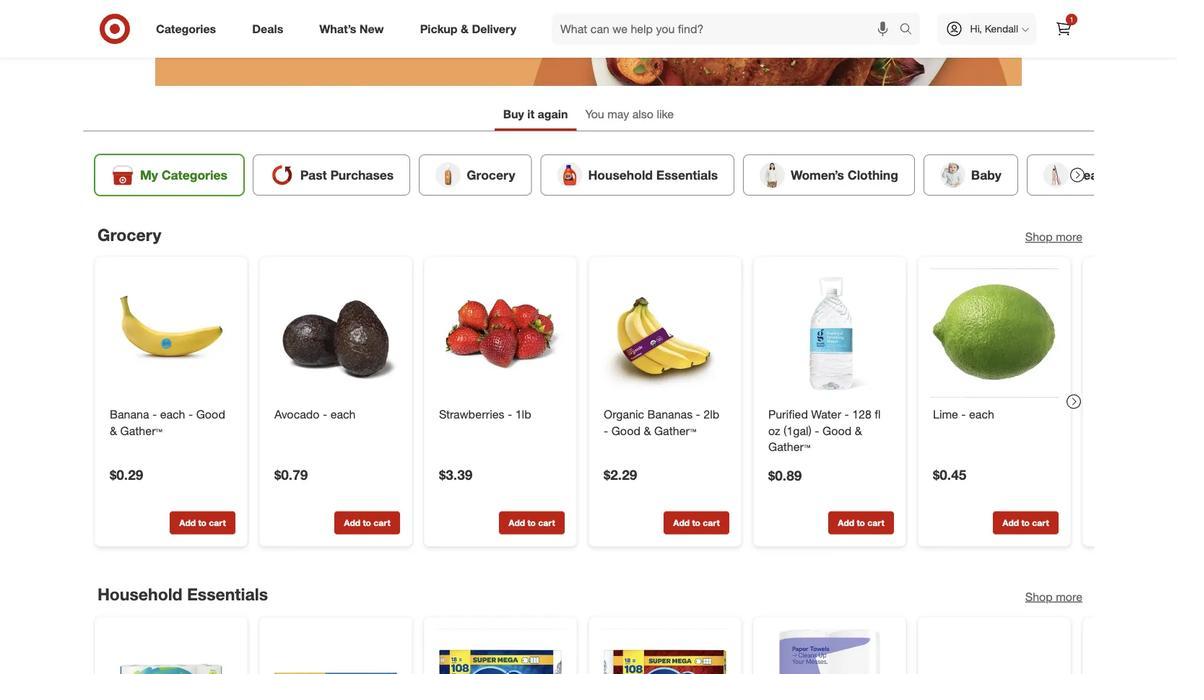 Task type: locate. For each thing, give the bounding box(es) containing it.
& inside banana - each - good & gather™
[[110, 424, 117, 438]]

cart for $0.79
[[374, 518, 391, 529]]

more for grocery
[[1056, 230, 1083, 244]]

3 add to cart button from the left
[[499, 512, 565, 535]]

1 vertical spatial household
[[98, 585, 182, 605]]

add to cart button
[[170, 512, 235, 535], [334, 512, 400, 535], [499, 512, 565, 535], [664, 512, 730, 535], [829, 512, 894, 535], [993, 512, 1059, 535]]

1 shop more button from the top
[[1026, 229, 1083, 245]]

2 each from the left
[[331, 407, 356, 422]]

baby
[[971, 167, 1002, 182]]

each inside banana - each - good & gather™
[[160, 407, 185, 422]]

gather™ down (1gal)
[[769, 440, 811, 455]]

1lb
[[516, 407, 531, 422]]

grocery down my
[[98, 225, 161, 245]]

2 horizontal spatial each
[[969, 407, 995, 422]]

add
[[179, 518, 196, 529], [344, 518, 361, 529], [509, 518, 525, 529], [673, 518, 690, 529], [838, 518, 855, 529], [1003, 518, 1019, 529]]

you may also like link
[[577, 100, 683, 131]]

hi,
[[971, 22, 982, 35]]

1 vertical spatial shop more
[[1026, 590, 1083, 604]]

deals
[[252, 22, 283, 36]]

bananas
[[648, 407, 693, 422]]

gather™ inside banana - each - good & gather™
[[120, 424, 162, 438]]

2 shop from the top
[[1026, 590, 1053, 604]]

1 vertical spatial categories
[[162, 167, 227, 182]]

each right banana
[[160, 407, 185, 422]]

past purchases button
[[253, 154, 410, 196]]

add to cart button for $2.29
[[664, 512, 730, 535]]

banana
[[110, 407, 149, 422]]

my categories
[[140, 167, 227, 182]]

gather™ down "bananas"
[[654, 424, 697, 438]]

&
[[461, 22, 469, 36], [110, 424, 117, 438], [644, 424, 651, 438], [855, 424, 862, 438]]

each right avocado
[[331, 407, 356, 422]]

-
[[152, 407, 157, 422], [188, 407, 193, 422], [323, 407, 327, 422], [508, 407, 512, 422], [696, 407, 701, 422], [845, 407, 849, 422], [962, 407, 966, 422], [604, 424, 608, 438], [815, 424, 820, 438]]

& down banana
[[110, 424, 117, 438]]

deals link
[[240, 13, 301, 45]]

$3.39
[[439, 467, 473, 484]]

each for $0.79
[[331, 407, 356, 422]]

to for $0.79
[[363, 518, 371, 529]]

1 vertical spatial grocery
[[98, 225, 161, 245]]

gather™ down banana
[[120, 424, 162, 438]]

good
[[196, 407, 225, 422], [612, 424, 641, 438], [823, 424, 852, 438]]

1 to from the left
[[198, 518, 207, 529]]

add to cart button for $0.89
[[829, 512, 894, 535]]

strawberries - 1lb image
[[436, 269, 565, 398], [436, 269, 565, 398]]

& down "bananas"
[[644, 424, 651, 438]]

5 add to cart button from the left
[[829, 512, 894, 535]]

avocado - each image
[[272, 269, 400, 398], [272, 269, 400, 398]]

purified water - 128 fl oz (1gal) - good & gather™ link
[[769, 406, 891, 456]]

each right lime
[[969, 407, 995, 422]]

beauty
[[1075, 167, 1117, 182]]

0 vertical spatial more
[[1056, 230, 1083, 244]]

women's clothing button
[[743, 154, 915, 196]]

gather™ inside organic bananas - 2lb - good & gather™
[[654, 424, 697, 438]]

2 to from the left
[[363, 518, 371, 529]]

more
[[1056, 230, 1083, 244], [1056, 590, 1083, 604]]

3 each from the left
[[969, 407, 995, 422]]

lime - each image
[[930, 269, 1059, 398], [930, 269, 1059, 398]]

2 more from the top
[[1056, 590, 1083, 604]]

1 vertical spatial shop more button
[[1026, 589, 1083, 606]]

3 add to cart from the left
[[509, 518, 555, 529]]

add to cart for $0.89
[[838, 518, 885, 529]]

3 to from the left
[[528, 518, 536, 529]]

you may also like
[[585, 107, 674, 121]]

6 add to cart button from the left
[[993, 512, 1059, 535]]

0 horizontal spatial each
[[160, 407, 185, 422]]

kendall
[[985, 22, 1018, 35]]

4 add to cart button from the left
[[664, 512, 730, 535]]

0 horizontal spatial gather™
[[120, 424, 162, 438]]

add for $3.39
[[509, 518, 525, 529]]

categories inside button
[[162, 167, 227, 182]]

banana - each - good & gather™ image
[[107, 269, 235, 398], [107, 269, 235, 398]]

& inside purified water - 128 fl oz (1gal) - good & gather™
[[855, 424, 862, 438]]

0 vertical spatial shop more
[[1026, 230, 1083, 244]]

$0.29
[[110, 467, 143, 484]]

3 add from the left
[[509, 518, 525, 529]]

4 cart from the left
[[703, 518, 720, 529]]

0 horizontal spatial good
[[196, 407, 225, 422]]

$0.89
[[769, 467, 802, 484]]

1
[[1070, 15, 1074, 24]]

purchases
[[330, 167, 394, 182]]

6 add to cart from the left
[[1003, 518, 1049, 529]]

grocery down the buy
[[467, 167, 515, 182]]

essentials
[[656, 167, 718, 182], [187, 585, 268, 605]]

to for $2.29
[[692, 518, 701, 529]]

2 add from the left
[[344, 518, 361, 529]]

cart
[[209, 518, 226, 529], [374, 518, 391, 529], [538, 518, 555, 529], [703, 518, 720, 529], [868, 518, 885, 529], [1032, 518, 1049, 529]]

add for $0.29
[[179, 518, 196, 529]]

add to cart button for $0.79
[[334, 512, 400, 535]]

past purchases
[[300, 167, 394, 182]]

grocery
[[467, 167, 515, 182], [98, 225, 161, 245]]

0 vertical spatial grocery
[[467, 167, 515, 182]]

$2.29
[[604, 467, 637, 484]]

4 add from the left
[[673, 518, 690, 529]]

shop more
[[1026, 230, 1083, 244], [1026, 590, 1083, 604]]

new
[[360, 22, 384, 36]]

it
[[528, 107, 535, 121]]

2 add to cart button from the left
[[334, 512, 400, 535]]

make-a-size paper towels - smartly™ image
[[766, 629, 894, 675], [766, 629, 894, 675]]

hi, kendall
[[971, 22, 1018, 35]]

household
[[588, 167, 653, 182], [98, 585, 182, 605]]

each for $0.29
[[160, 407, 185, 422]]

add to cart
[[179, 518, 226, 529], [344, 518, 391, 529], [509, 518, 555, 529], [673, 518, 720, 529], [838, 518, 885, 529], [1003, 518, 1049, 529]]

categories
[[156, 22, 216, 36], [162, 167, 227, 182]]

6 add from the left
[[1003, 518, 1019, 529]]

1 each from the left
[[160, 407, 185, 422]]

1 shop more from the top
[[1026, 230, 1083, 244]]

add to cart button for $3.39
[[499, 512, 565, 535]]

household essentials
[[588, 167, 718, 182], [98, 585, 268, 605]]

1 horizontal spatial grocery
[[467, 167, 515, 182]]

add to cart for $0.29
[[179, 518, 226, 529]]

4 add to cart from the left
[[673, 518, 720, 529]]

6 cart from the left
[[1032, 518, 1049, 529]]

0 horizontal spatial grocery
[[98, 225, 161, 245]]

0 vertical spatial shop more button
[[1026, 229, 1083, 245]]

128
[[852, 407, 872, 422]]

pickup
[[420, 22, 458, 36]]

strawberries - 1lb
[[439, 407, 531, 422]]

1 horizontal spatial each
[[331, 407, 356, 422]]

shop more button
[[1026, 229, 1083, 245], [1026, 589, 1083, 606]]

to
[[198, 518, 207, 529], [363, 518, 371, 529], [528, 518, 536, 529], [692, 518, 701, 529], [857, 518, 865, 529], [1022, 518, 1030, 529]]

2 cart from the left
[[374, 518, 391, 529]]

to for $0.29
[[198, 518, 207, 529]]

grocery button
[[419, 154, 532, 196]]

shop
[[1026, 230, 1053, 244], [1026, 590, 1053, 604]]

0 vertical spatial shop
[[1026, 230, 1053, 244]]

purified water - 128 fl oz (1gal) - good & gather™
[[769, 407, 881, 455]]

purified
[[769, 407, 808, 422]]

5 cart from the left
[[868, 518, 885, 529]]

0 horizontal spatial essentials
[[187, 585, 268, 605]]

charmin ultra soft toilet paper image
[[436, 629, 565, 675], [436, 629, 565, 675]]

What can we help you find? suggestions appear below search field
[[552, 13, 903, 45]]

1 vertical spatial shop
[[1026, 590, 1053, 604]]

& right the pickup
[[461, 22, 469, 36]]

2 shop more button from the top
[[1026, 589, 1083, 606]]

gather™
[[120, 424, 162, 438], [654, 424, 697, 438], [769, 440, 811, 455]]

1 more from the top
[[1056, 230, 1083, 244]]

each
[[160, 407, 185, 422], [331, 407, 356, 422], [969, 407, 995, 422]]

bounty select-a-size paper towels image
[[272, 629, 400, 675], [272, 629, 400, 675]]

cart for $0.89
[[868, 518, 885, 529]]

cart for $3.39
[[538, 518, 555, 529]]

1 add from the left
[[179, 518, 196, 529]]

3 cart from the left
[[538, 518, 555, 529]]

organic bananas - 2lb - good & gather™ image
[[601, 269, 730, 398], [601, 269, 730, 398]]

you
[[585, 107, 604, 121]]

make-a-size paper towels - up & up™ image
[[107, 629, 235, 675], [107, 629, 235, 675]]

purified water - 128 fl oz (1gal) - good & gather™ image
[[766, 269, 894, 398], [766, 269, 894, 398]]

1 horizontal spatial essentials
[[656, 167, 718, 182]]

pickup & delivery link
[[408, 13, 535, 45]]

add to cart for $2.29
[[673, 518, 720, 529]]

6 to from the left
[[1022, 518, 1030, 529]]

5 add to cart from the left
[[838, 518, 885, 529]]

shop more for household essentials
[[1026, 590, 1083, 604]]

shop for household essentials
[[1026, 590, 1053, 604]]

& down the 128
[[855, 424, 862, 438]]

good inside banana - each - good & gather™
[[196, 407, 225, 422]]

5 to from the left
[[857, 518, 865, 529]]

charmin ultra strong toilet paper image
[[601, 629, 730, 675], [601, 629, 730, 675]]

5 add from the left
[[838, 518, 855, 529]]

0 vertical spatial household essentials
[[588, 167, 718, 182]]

shop more button for grocery
[[1026, 229, 1083, 245]]

0 vertical spatial household
[[588, 167, 653, 182]]

1 shop from the top
[[1026, 230, 1053, 244]]

4 to from the left
[[692, 518, 701, 529]]

banana - each - good & gather™ link
[[110, 406, 233, 439]]

1 vertical spatial more
[[1056, 590, 1083, 604]]

add to cart button for $0.45
[[993, 512, 1059, 535]]

2 horizontal spatial good
[[823, 424, 852, 438]]

2lb
[[704, 407, 720, 422]]

grocery inside "grocery" 'button'
[[467, 167, 515, 182]]

1 add to cart from the left
[[179, 518, 226, 529]]

1 horizontal spatial household
[[588, 167, 653, 182]]

1 horizontal spatial good
[[612, 424, 641, 438]]

1 horizontal spatial household essentials
[[588, 167, 718, 182]]

2 add to cart from the left
[[344, 518, 391, 529]]

soft & strong toilet paper - up & up™ image
[[930, 629, 1059, 675], [930, 629, 1059, 675]]

2 shop more from the top
[[1026, 590, 1083, 604]]

1 cart from the left
[[209, 518, 226, 529]]

add to cart for $0.79
[[344, 518, 391, 529]]

1 horizontal spatial gather™
[[654, 424, 697, 438]]

2 horizontal spatial gather™
[[769, 440, 811, 455]]

0 vertical spatial essentials
[[656, 167, 718, 182]]

1 add to cart button from the left
[[170, 512, 235, 535]]

1 vertical spatial essentials
[[187, 585, 268, 605]]

0 horizontal spatial household essentials
[[98, 585, 268, 605]]

cart for $2.29
[[703, 518, 720, 529]]



Task type: vqa. For each thing, say whether or not it's contained in the screenshot.


Task type: describe. For each thing, give the bounding box(es) containing it.
essentials inside button
[[656, 167, 718, 182]]

shop for grocery
[[1026, 230, 1053, 244]]

strawberries - 1lb link
[[439, 406, 562, 423]]

1 link
[[1048, 13, 1080, 45]]

lime
[[933, 407, 958, 422]]

household essentials inside button
[[588, 167, 718, 182]]

also
[[633, 107, 654, 121]]

each for $0.45
[[969, 407, 995, 422]]

to for $0.89
[[857, 518, 865, 529]]

banana - each - good & gather™
[[110, 407, 225, 438]]

household essentials button
[[541, 154, 735, 196]]

add for $0.89
[[838, 518, 855, 529]]

organic
[[604, 407, 644, 422]]

like
[[657, 107, 674, 121]]

$0.45
[[933, 467, 967, 484]]

good inside purified water - 128 fl oz (1gal) - good & gather™
[[823, 424, 852, 438]]

lime - each
[[933, 407, 995, 422]]

women's
[[791, 167, 844, 182]]

lime - each link
[[933, 406, 1056, 423]]

buy it again
[[503, 107, 568, 121]]

search
[[893, 23, 928, 37]]

buy it again link
[[495, 100, 577, 131]]

0 vertical spatial categories
[[156, 22, 216, 36]]

beauty button
[[1027, 154, 1134, 196]]

shop more for grocery
[[1026, 230, 1083, 244]]

fl
[[875, 407, 881, 422]]

cart for $0.45
[[1032, 518, 1049, 529]]

(1gal)
[[784, 424, 812, 438]]

shop more button for household essentials
[[1026, 589, 1083, 606]]

buy
[[503, 107, 524, 121]]

1 vertical spatial household essentials
[[98, 585, 268, 605]]

add for $0.45
[[1003, 518, 1019, 529]]

0 horizontal spatial household
[[98, 585, 182, 605]]

delivery
[[472, 22, 516, 36]]

add to cart for $0.45
[[1003, 518, 1049, 529]]

search button
[[893, 13, 928, 48]]

add to cart for $3.39
[[509, 518, 555, 529]]

cart for $0.29
[[209, 518, 226, 529]]

what's new
[[319, 22, 384, 36]]

my categories button
[[95, 154, 244, 196]]

baby button
[[924, 154, 1018, 196]]

past
[[300, 167, 327, 182]]

categories link
[[144, 13, 234, 45]]

my
[[140, 167, 158, 182]]

avocado - each link
[[274, 406, 397, 423]]

what's new link
[[307, 13, 402, 45]]

avocado - each
[[274, 407, 356, 422]]

organic bananas - 2lb - good & gather™
[[604, 407, 720, 438]]

clothing
[[848, 167, 898, 182]]

$0.79
[[274, 467, 308, 484]]

add to cart button for $0.29
[[170, 512, 235, 535]]

strawberries
[[439, 407, 505, 422]]

household inside button
[[588, 167, 653, 182]]

gather™ inside purified water - 128 fl oz (1gal) - good & gather™
[[769, 440, 811, 455]]

may
[[608, 107, 629, 121]]

pickup & delivery
[[420, 22, 516, 36]]

women's clothing
[[791, 167, 898, 182]]

add for $2.29
[[673, 518, 690, 529]]

avocado
[[274, 407, 320, 422]]

oz
[[769, 424, 781, 438]]

add for $0.79
[[344, 518, 361, 529]]

organic bananas - 2lb - good & gather™ link
[[604, 406, 727, 439]]

what's
[[319, 22, 356, 36]]

good inside organic bananas - 2lb - good & gather™
[[612, 424, 641, 438]]

to for $0.45
[[1022, 518, 1030, 529]]

again
[[538, 107, 568, 121]]

to for $3.39
[[528, 518, 536, 529]]

water
[[811, 407, 842, 422]]

more for household essentials
[[1056, 590, 1083, 604]]

& inside organic bananas - 2lb - good & gather™
[[644, 424, 651, 438]]



